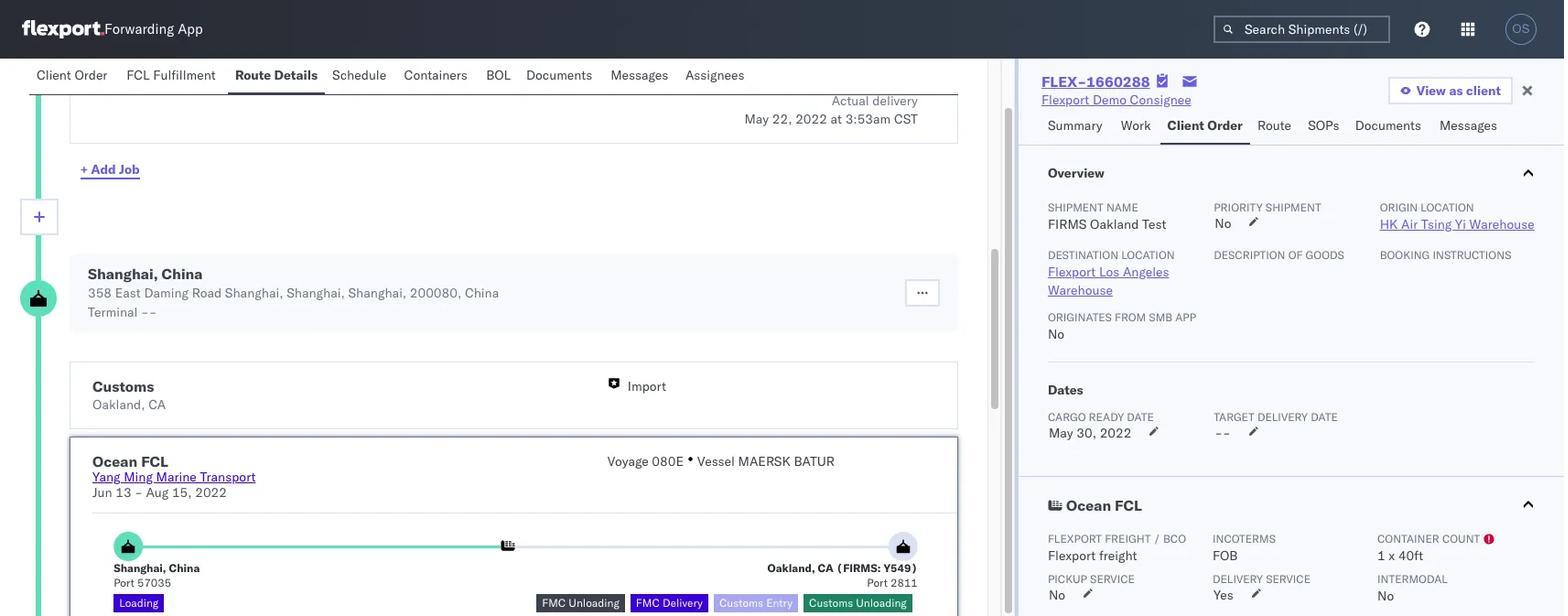 Task type: vqa. For each thing, say whether or not it's contained in the screenshot.
Ocean inside the "Ocean FCL Yang Ming Marine Transport Jun 13 - Aug 15, 2022"
yes



Task type: describe. For each thing, give the bounding box(es) containing it.
customs for customs oakland, ca
[[92, 377, 154, 395]]

ca inside oakland, ca (firms: y549) port 2811
[[818, 561, 834, 575]]

(firms:
[[154, 51, 192, 65]]

1 vertical spatial messages button
[[1433, 109, 1507, 145]]

os button
[[1500, 8, 1543, 50]]

no inside originates from smb app no
[[1048, 326, 1065, 342]]

pickup
[[1048, 572, 1087, 586]]

ocean for ocean fcl yang ming marine transport jun 13 - aug 15, 2022
[[92, 452, 138, 471]]

summary
[[1048, 117, 1103, 134]]

origin location hk air tsing yi warehouse
[[1380, 200, 1535, 233]]

may inside actual delivery may 22, 2022 at 3:53am cst
[[745, 111, 769, 127]]

count
[[1443, 532, 1481, 546]]

actual delivery may 22, 2022 at 3:53am cst
[[745, 92, 918, 127]]

jun
[[92, 484, 112, 501]]

dates
[[1048, 382, 1084, 398]]

consolidation
[[166, 71, 235, 85]]

fcl for ocean fcl
[[1115, 496, 1142, 514]]

order for "client order" button to the left
[[74, 67, 107, 83]]

angeles
[[1123, 264, 1170, 280]]

date for --
[[1311, 410, 1338, 424]]

x
[[1389, 547, 1395, 564]]

forwarding
[[104, 21, 174, 38]]

port 57035
[[860, 51, 918, 65]]

priority shipment
[[1214, 200, 1322, 214]]

ca inside customs oakland, ca
[[149, 396, 166, 413]]

1 horizontal spatial may
[[1049, 425, 1074, 441]]

customs entry
[[719, 596, 793, 610]]

documents for left documents button
[[526, 67, 593, 83]]

incoterms fob
[[1213, 532, 1276, 564]]

priority
[[1214, 200, 1263, 214]]

incoterms
[[1213, 532, 1276, 546]]

location for tsing
[[1421, 200, 1475, 214]]

1 vertical spatial freight
[[1099, 547, 1137, 564]]

no down pickup
[[1049, 587, 1066, 603]]

import
[[628, 378, 666, 395]]

at
[[831, 111, 842, 127]]

port down forwarding app link
[[114, 51, 134, 65]]

voyage
[[608, 453, 649, 470]]

client order for the bottommost "client order" button
[[1168, 117, 1243, 134]]

client for the bottommost "client order" button
[[1168, 117, 1205, 134]]

unloading for customs unloading
[[856, 596, 907, 610]]

vessel maersk batur
[[698, 453, 835, 470]]

13
[[116, 484, 131, 501]]

route details button
[[228, 59, 325, 94]]

entry
[[766, 596, 793, 610]]

+
[[81, 161, 88, 177]]

port inside oakland, ca (firms: y549) port 2811
[[867, 576, 888, 590]]

firms
[[1048, 216, 1087, 233]]

ming
[[124, 469, 153, 485]]

shanghai, inside shanghai, china port 57035 loading
[[114, 561, 166, 575]]

app inside originates from smb app no
[[1176, 310, 1197, 324]]

oakland, ca (firms: y549) port 2811
[[768, 561, 918, 590]]

aug
[[146, 484, 169, 501]]

flexport inside destination location flexport los angeles warehouse
[[1048, 264, 1096, 280]]

0 horizontal spatial documents button
[[519, 59, 603, 94]]

overview
[[1048, 165, 1105, 181]]

instructions
[[1433, 248, 1512, 262]]

air
[[1402, 216, 1418, 233]]

actual
[[832, 92, 869, 109]]

delivery for actual
[[873, 92, 918, 109]]

messages for left messages button
[[611, 67, 668, 83]]

date for may 30, 2022
[[1127, 410, 1154, 424]]

route for route
[[1258, 117, 1292, 134]]

3:53am
[[846, 111, 891, 127]]

job
[[119, 161, 140, 177]]

demo
[[1093, 92, 1127, 108]]

loading
[[119, 596, 159, 610]]

1 vertical spatial china
[[465, 285, 499, 301]]

yes
[[1214, 587, 1234, 603]]

port inside shanghai, china port 57035 loading
[[114, 576, 134, 590]]

schedule button
[[325, 59, 397, 94]]

+ add job
[[81, 161, 140, 177]]

15,
[[172, 484, 192, 501]]

customs for customs unloading
[[809, 596, 853, 610]]

fcl fulfillment button
[[119, 59, 228, 94]]

delivery service
[[1213, 572, 1311, 586]]

2022 inside ocean fcl yang ming marine transport jun 13 - aug 15, 2022
[[195, 484, 227, 501]]

2811
[[891, 576, 918, 590]]

1 x 40ft
[[1378, 547, 1424, 564]]

flexport los angeles warehouse link
[[1048, 264, 1170, 298]]

assignees
[[686, 67, 745, 83]]

pickup service
[[1048, 572, 1135, 586]]

fob
[[1213, 547, 1238, 564]]

fmc delivery
[[636, 596, 703, 610]]

forwarding app link
[[22, 20, 203, 38]]

view as client
[[1417, 82, 1501, 99]]

fmc unloading
[[542, 596, 620, 610]]

bol
[[486, 67, 511, 83]]

originates from smb app no
[[1048, 310, 1197, 342]]

40ft
[[1399, 547, 1424, 564]]

work
[[1121, 117, 1151, 134]]

target delivery date
[[1214, 410, 1338, 424]]

forwarding app
[[104, 21, 203, 38]]

cargo
[[1048, 410, 1086, 424]]

test
[[1142, 216, 1167, 233]]

view as client button
[[1389, 77, 1513, 104]]

080e
[[652, 453, 684, 470]]

1 vertical spatial client order button
[[1160, 109, 1250, 145]]

ocean for ocean fcl
[[1066, 496, 1111, 514]]

consignee
[[1130, 92, 1192, 108]]

summary button
[[1041, 109, 1114, 145]]

from
[[1115, 310, 1146, 324]]

(firms:
[[836, 561, 881, 575]]

destination location flexport los angeles warehouse
[[1048, 248, 1175, 298]]

app inside forwarding app link
[[178, 21, 203, 38]]

view
[[1417, 82, 1446, 99]]

shanghai, china port 57035 loading
[[114, 561, 200, 610]]

east
[[115, 285, 141, 301]]

route details
[[235, 67, 318, 83]]

flex-
[[1042, 72, 1087, 91]]

flexport. image
[[22, 20, 104, 38]]

unloading for fmc unloading
[[569, 596, 620, 610]]

description
[[1214, 248, 1286, 262]]

)
[[208, 51, 215, 65]]



Task type: locate. For each thing, give the bounding box(es) containing it.
as
[[1449, 82, 1463, 99]]

origin up hk
[[1380, 200, 1418, 214]]

0 vertical spatial messages
[[611, 67, 668, 83]]

order
[[74, 67, 107, 83], [1208, 117, 1243, 134]]

1 vertical spatial ocean
[[1066, 496, 1111, 514]]

origin down port -- (firms: --)
[[119, 71, 149, 85]]

warehouse
[[1470, 216, 1535, 233], [1048, 282, 1113, 298]]

0 horizontal spatial client order
[[37, 67, 107, 83]]

location inside "origin location hk air tsing yi warehouse"
[[1421, 200, 1475, 214]]

flex-1660288 link
[[1042, 72, 1150, 91]]

0 horizontal spatial fmc
[[542, 596, 566, 610]]

2 service from the left
[[1266, 572, 1311, 586]]

unloading left fmc delivery
[[569, 596, 620, 610]]

delivery right target
[[1258, 410, 1308, 424]]

origin inside "origin location hk air tsing yi warehouse"
[[1380, 200, 1418, 214]]

1 vertical spatial fcl
[[141, 452, 168, 471]]

1 horizontal spatial client order button
[[1160, 109, 1250, 145]]

no
[[1215, 215, 1232, 232], [1048, 326, 1065, 342], [1049, 587, 1066, 603], [1378, 588, 1394, 604]]

-
[[137, 51, 144, 65], [144, 51, 151, 65], [195, 51, 202, 65], [202, 51, 208, 65], [141, 304, 149, 320], [149, 304, 157, 320], [1215, 425, 1223, 441], [1223, 425, 1231, 441], [135, 484, 143, 501]]

app right smb
[[1176, 310, 1197, 324]]

0 horizontal spatial delivery
[[873, 92, 918, 109]]

client order for "client order" button to the left
[[37, 67, 107, 83]]

fmc for fmc unloading
[[542, 596, 566, 610]]

0 vertical spatial 57035
[[884, 51, 918, 65]]

booking
[[1380, 248, 1430, 262]]

china for shanghai, china port 57035 loading
[[169, 561, 200, 575]]

marine
[[156, 469, 197, 485]]

1 vertical spatial delivery
[[1258, 410, 1308, 424]]

1 vertical spatial origin
[[1380, 200, 1418, 214]]

1 vertical spatial ca
[[818, 561, 834, 575]]

1 horizontal spatial delivery
[[1213, 572, 1263, 586]]

fcl
[[127, 67, 150, 83], [141, 452, 168, 471], [1115, 496, 1142, 514]]

1 vertical spatial client order
[[1168, 117, 1243, 134]]

target
[[1214, 410, 1255, 424]]

0 vertical spatial app
[[178, 21, 203, 38]]

client down flexport. image
[[37, 67, 71, 83]]

1 vertical spatial 57035
[[137, 576, 171, 590]]

no inside intermodal no
[[1378, 588, 1394, 604]]

unloading
[[569, 596, 620, 610], [856, 596, 907, 610]]

messages for messages button to the bottom
[[1440, 117, 1498, 134]]

flexport freight / bco flexport freight
[[1048, 532, 1186, 564]]

customs
[[92, 377, 154, 395], [719, 596, 764, 610], [809, 596, 853, 610]]

1 horizontal spatial app
[[1176, 310, 1197, 324]]

fcl for ocean fcl yang ming marine transport jun 13 - aug 15, 2022
[[141, 452, 168, 471]]

0 horizontal spatial client
[[37, 67, 71, 83]]

location up angeles
[[1122, 248, 1175, 262]]

0 horizontal spatial oakland,
[[92, 396, 145, 413]]

0 vertical spatial delivery
[[873, 92, 918, 109]]

origin for origin
[[119, 71, 149, 85]]

hk air tsing yi warehouse link
[[1380, 216, 1535, 233]]

date right target
[[1311, 410, 1338, 424]]

2 vertical spatial 2022
[[195, 484, 227, 501]]

shipment name firms oakland test
[[1048, 200, 1167, 233]]

sops button
[[1301, 109, 1348, 145]]

order for the bottommost "client order" button
[[1208, 117, 1243, 134]]

2022 right '15,'
[[195, 484, 227, 501]]

containers
[[404, 67, 468, 83]]

shanghai, china 358 east daming road shanghai, shanghai, shanghai, 200080, china terminal --
[[88, 265, 499, 320]]

port up actual
[[860, 51, 881, 65]]

messages down the 'view as client'
[[1440, 117, 1498, 134]]

china up daming
[[162, 265, 203, 283]]

2 vertical spatial fcl
[[1115, 496, 1142, 514]]

port down (firms:
[[867, 576, 888, 590]]

customs down terminal
[[92, 377, 154, 395]]

0 vertical spatial warehouse
[[1470, 216, 1535, 233]]

intermodal no
[[1378, 572, 1448, 604]]

location up the hk air tsing yi warehouse "link"
[[1421, 200, 1475, 214]]

vessel
[[698, 453, 735, 470]]

may
[[745, 111, 769, 127], [1049, 425, 1074, 441]]

messages
[[611, 67, 668, 83], [1440, 117, 1498, 134]]

0 vertical spatial may
[[745, 111, 769, 127]]

0 horizontal spatial ocean
[[92, 452, 138, 471]]

0 vertical spatial route
[[235, 67, 271, 83]]

fcl up aug
[[141, 452, 168, 471]]

origin
[[119, 71, 149, 85], [1380, 200, 1418, 214]]

ocean fcl yang ming marine transport jun 13 - aug 15, 2022
[[92, 452, 256, 501]]

route left 'sops'
[[1258, 117, 1292, 134]]

description of goods
[[1214, 248, 1345, 262]]

oakland, up yang
[[92, 396, 145, 413]]

0 horizontal spatial app
[[178, 21, 203, 38]]

client order button down flexport. image
[[29, 59, 119, 94]]

0 vertical spatial client
[[37, 67, 71, 83]]

0 vertical spatial 2022
[[796, 111, 827, 127]]

work button
[[1114, 109, 1160, 145]]

china down '15,'
[[169, 561, 200, 575]]

0 vertical spatial messages button
[[603, 59, 678, 94]]

/
[[1154, 532, 1161, 546]]

ocean inside ocean fcl yang ming marine transport jun 13 - aug 15, 2022
[[92, 452, 138, 471]]

0 vertical spatial order
[[74, 67, 107, 83]]

location inside destination location flexport los angeles warehouse
[[1122, 248, 1175, 262]]

may down "cargo"
[[1049, 425, 1074, 441]]

0 vertical spatial china
[[162, 265, 203, 283]]

1 service from the left
[[1090, 572, 1135, 586]]

warehouse inside destination location flexport los angeles warehouse
[[1048, 282, 1113, 298]]

os
[[1513, 22, 1530, 36]]

1 horizontal spatial ocean
[[1066, 496, 1111, 514]]

0 horizontal spatial messages
[[611, 67, 668, 83]]

1 horizontal spatial location
[[1421, 200, 1475, 214]]

customs inside customs oakland, ca
[[92, 377, 154, 395]]

0 vertical spatial origin
[[119, 71, 149, 85]]

no down originates
[[1048, 326, 1065, 342]]

booking instructions
[[1380, 248, 1512, 262]]

1 horizontal spatial 57035
[[884, 51, 918, 65]]

0 horizontal spatial route
[[235, 67, 271, 83]]

ca up ocean fcl yang ming marine transport jun 13 - aug 15, 2022
[[149, 396, 166, 413]]

unloading down "2811"
[[856, 596, 907, 610]]

0 vertical spatial oakland,
[[92, 396, 145, 413]]

0 horizontal spatial service
[[1090, 572, 1135, 586]]

1 vertical spatial messages
[[1440, 117, 1498, 134]]

2022 down ready
[[1100, 425, 1132, 441]]

service for yes
[[1266, 572, 1311, 586]]

1 horizontal spatial fmc
[[636, 596, 660, 610]]

client order
[[37, 67, 107, 83], [1168, 117, 1243, 134]]

ca left (firms:
[[818, 561, 834, 575]]

origin for origin location hk air tsing yi warehouse
[[1380, 200, 1418, 214]]

route for route details
[[235, 67, 271, 83]]

0 vertical spatial location
[[1421, 200, 1475, 214]]

1 horizontal spatial oakland,
[[768, 561, 815, 575]]

ocean fcl button
[[1019, 477, 1564, 532]]

client down consignee
[[1168, 117, 1205, 134]]

1 horizontal spatial unloading
[[856, 596, 907, 610]]

warehouse up originates
[[1048, 282, 1113, 298]]

customs for customs entry
[[719, 596, 764, 610]]

fcl fulfillment
[[127, 67, 216, 83]]

messages button
[[603, 59, 678, 94], [1433, 109, 1507, 145]]

0 vertical spatial documents
[[526, 67, 593, 83]]

1 horizontal spatial client
[[1168, 117, 1205, 134]]

client order button
[[29, 59, 119, 94], [1160, 109, 1250, 145]]

0 horizontal spatial messages button
[[603, 59, 678, 94]]

documents right bol button
[[526, 67, 593, 83]]

details
[[274, 67, 318, 83]]

oakland, inside customs oakland, ca
[[92, 396, 145, 413]]

1 vertical spatial order
[[1208, 117, 1243, 134]]

date
[[1127, 410, 1154, 424], [1311, 410, 1338, 424]]

2 horizontal spatial 2022
[[1100, 425, 1132, 441]]

client for "client order" button to the left
[[37, 67, 71, 83]]

documents down view
[[1355, 117, 1422, 134]]

0 horizontal spatial customs
[[92, 377, 154, 395]]

location for angeles
[[1122, 248, 1175, 262]]

flexport demo consignee link
[[1042, 91, 1192, 109]]

0 horizontal spatial location
[[1122, 248, 1175, 262]]

overview button
[[1019, 146, 1564, 200]]

yi
[[1456, 216, 1466, 233]]

flexport demo consignee
[[1042, 92, 1192, 108]]

no down priority
[[1215, 215, 1232, 232]]

fcl up "flexport freight / bco flexport freight"
[[1115, 496, 1142, 514]]

1 horizontal spatial 2022
[[796, 111, 827, 127]]

1 vertical spatial location
[[1122, 248, 1175, 262]]

0 horizontal spatial 57035
[[137, 576, 171, 590]]

0 horizontal spatial origin
[[119, 71, 149, 85]]

1 vertical spatial 2022
[[1100, 425, 1132, 441]]

route left "details"
[[235, 67, 271, 83]]

documents button right bol
[[519, 59, 603, 94]]

schedule
[[332, 67, 387, 83]]

1 fmc from the left
[[542, 596, 566, 610]]

transport
[[200, 469, 256, 485]]

0 vertical spatial freight
[[1105, 532, 1151, 546]]

order left the route button
[[1208, 117, 1243, 134]]

0 vertical spatial ocean
[[92, 452, 138, 471]]

freight left /
[[1105, 532, 1151, 546]]

1 horizontal spatial messages button
[[1433, 109, 1507, 145]]

57035 up "cst"
[[884, 51, 918, 65]]

0 horizontal spatial ca
[[149, 396, 166, 413]]

location
[[1421, 200, 1475, 214], [1122, 248, 1175, 262]]

ocean up 13
[[92, 452, 138, 471]]

0 horizontal spatial may
[[745, 111, 769, 127]]

bco
[[1164, 532, 1186, 546]]

china inside shanghai, china port 57035 loading
[[169, 561, 200, 575]]

client order button down consignee
[[1160, 109, 1250, 145]]

0 vertical spatial delivery
[[1213, 572, 1263, 586]]

1 vertical spatial app
[[1176, 310, 1197, 324]]

no down intermodal
[[1378, 588, 1394, 604]]

of
[[1289, 248, 1303, 262]]

messages left assignees
[[611, 67, 668, 83]]

shanghai,
[[88, 265, 158, 283], [225, 285, 283, 301], [287, 285, 345, 301], [348, 285, 407, 301], [114, 561, 166, 575]]

fulfillment
[[153, 67, 216, 83]]

57035 inside shanghai, china port 57035 loading
[[137, 576, 171, 590]]

2022
[[796, 111, 827, 127], [1100, 425, 1132, 441], [195, 484, 227, 501]]

app up (firms:
[[178, 21, 203, 38]]

ocean fcl
[[1066, 496, 1142, 514]]

documents for the bottommost documents button
[[1355, 117, 1422, 134]]

customs down oakland, ca (firms: y549) port 2811
[[809, 596, 853, 610]]

service down "incoterms fob"
[[1266, 572, 1311, 586]]

road
[[192, 285, 222, 301]]

0 vertical spatial documents button
[[519, 59, 603, 94]]

delivery for target
[[1258, 410, 1308, 424]]

Search Shipments (/) text field
[[1214, 16, 1391, 43]]

china right 200080,
[[465, 285, 499, 301]]

1 horizontal spatial messages
[[1440, 117, 1498, 134]]

1 vertical spatial delivery
[[663, 596, 703, 610]]

1 vertical spatial documents
[[1355, 117, 1422, 134]]

0 horizontal spatial warehouse
[[1048, 282, 1113, 298]]

1 horizontal spatial date
[[1311, 410, 1338, 424]]

client order down flexport. image
[[37, 67, 107, 83]]

warehouse right yi
[[1470, 216, 1535, 233]]

1 horizontal spatial client order
[[1168, 117, 1243, 134]]

oakland, up entry
[[768, 561, 815, 575]]

service for no
[[1090, 572, 1135, 586]]

order down forwarding app link
[[74, 67, 107, 83]]

customs unloading
[[809, 596, 907, 610]]

flex-1660288
[[1042, 72, 1150, 91]]

yang
[[92, 469, 120, 485]]

customs left entry
[[719, 596, 764, 610]]

daming
[[144, 285, 189, 301]]

ready
[[1089, 410, 1124, 424]]

0 horizontal spatial 2022
[[195, 484, 227, 501]]

0 vertical spatial client order button
[[29, 59, 119, 94]]

yang ming marine transport link
[[92, 469, 256, 485]]

batur
[[794, 453, 835, 470]]

1 vertical spatial warehouse
[[1048, 282, 1113, 298]]

1 date from the left
[[1127, 410, 1154, 424]]

delivery up yes
[[1213, 572, 1263, 586]]

1 unloading from the left
[[569, 596, 620, 610]]

0 horizontal spatial date
[[1127, 410, 1154, 424]]

oakland, inside oakland, ca (firms: y549) port 2811
[[768, 561, 815, 575]]

name
[[1107, 200, 1139, 214]]

2022 inside actual delivery may 22, 2022 at 3:53am cst
[[796, 111, 827, 127]]

shipment
[[1266, 200, 1322, 214]]

57035 up the loading
[[137, 576, 171, 590]]

1 horizontal spatial warehouse
[[1470, 216, 1535, 233]]

1 vertical spatial client
[[1168, 117, 1205, 134]]

fcl down port -- (firms: --)
[[127, 67, 150, 83]]

2 vertical spatial china
[[169, 561, 200, 575]]

tsing
[[1422, 216, 1452, 233]]

service down "flexport freight / bco flexport freight"
[[1090, 572, 1135, 586]]

2 fmc from the left
[[636, 596, 660, 610]]

container
[[1378, 532, 1440, 546]]

delivery up "cst"
[[873, 92, 918, 109]]

sops
[[1308, 117, 1340, 134]]

ocean inside button
[[1066, 496, 1111, 514]]

route inside button
[[1258, 117, 1292, 134]]

freight up pickup service
[[1099, 547, 1137, 564]]

1 vertical spatial documents button
[[1348, 109, 1433, 145]]

client order down consignee
[[1168, 117, 1243, 134]]

cargo ready date
[[1048, 410, 1154, 424]]

0 vertical spatial fcl
[[127, 67, 150, 83]]

2 unloading from the left
[[856, 596, 907, 610]]

messages button down the 'view as client'
[[1433, 109, 1507, 145]]

0 horizontal spatial order
[[74, 67, 107, 83]]

service
[[1090, 572, 1135, 586], [1266, 572, 1311, 586]]

1 horizontal spatial customs
[[719, 596, 764, 610]]

assignees button
[[678, 59, 755, 94]]

1 vertical spatial route
[[1258, 117, 1292, 134]]

0 vertical spatial ca
[[149, 396, 166, 413]]

warehouse inside "origin location hk air tsing yi warehouse"
[[1470, 216, 1535, 233]]

oakland,
[[92, 396, 145, 413], [768, 561, 815, 575]]

1 vertical spatial may
[[1049, 425, 1074, 441]]

date right ready
[[1127, 410, 1154, 424]]

1 horizontal spatial order
[[1208, 117, 1243, 134]]

1 horizontal spatial service
[[1266, 572, 1311, 586]]

2 horizontal spatial customs
[[809, 596, 853, 610]]

originates
[[1048, 310, 1112, 324]]

1660288
[[1087, 72, 1150, 91]]

fmc for fmc delivery
[[636, 596, 660, 610]]

port up the loading
[[114, 576, 134, 590]]

los
[[1099, 264, 1120, 280]]

delivery left 'customs entry'
[[663, 596, 703, 610]]

delivery inside actual delivery may 22, 2022 at 3:53am cst
[[873, 92, 918, 109]]

2022 left at
[[796, 111, 827, 127]]

china for shanghai, china 358 east daming road shanghai, shanghai, shanghai, 200080, china terminal --
[[162, 265, 203, 283]]

y549)
[[884, 561, 918, 575]]

route inside route details button
[[235, 67, 271, 83]]

1 horizontal spatial documents button
[[1348, 109, 1433, 145]]

0 vertical spatial client order
[[37, 67, 107, 83]]

add
[[91, 161, 116, 177]]

messages button left assignees
[[603, 59, 678, 94]]

0 horizontal spatial delivery
[[663, 596, 703, 610]]

0 horizontal spatial client order button
[[29, 59, 119, 94]]

1 horizontal spatial documents
[[1355, 117, 1422, 134]]

cst
[[894, 111, 918, 127]]

ocean up "flexport freight / bco flexport freight"
[[1066, 496, 1111, 514]]

1 vertical spatial oakland,
[[768, 561, 815, 575]]

documents button down view
[[1348, 109, 1433, 145]]

fcl inside ocean fcl yang ming marine transport jun 13 - aug 15, 2022
[[141, 452, 168, 471]]

1 horizontal spatial origin
[[1380, 200, 1418, 214]]

- inside ocean fcl yang ming marine transport jun 13 - aug 15, 2022
[[135, 484, 143, 501]]

ca
[[149, 396, 166, 413], [818, 561, 834, 575]]

1 horizontal spatial delivery
[[1258, 410, 1308, 424]]

may left 22,
[[745, 111, 769, 127]]

oakland
[[1090, 216, 1139, 233]]

2 date from the left
[[1311, 410, 1338, 424]]



